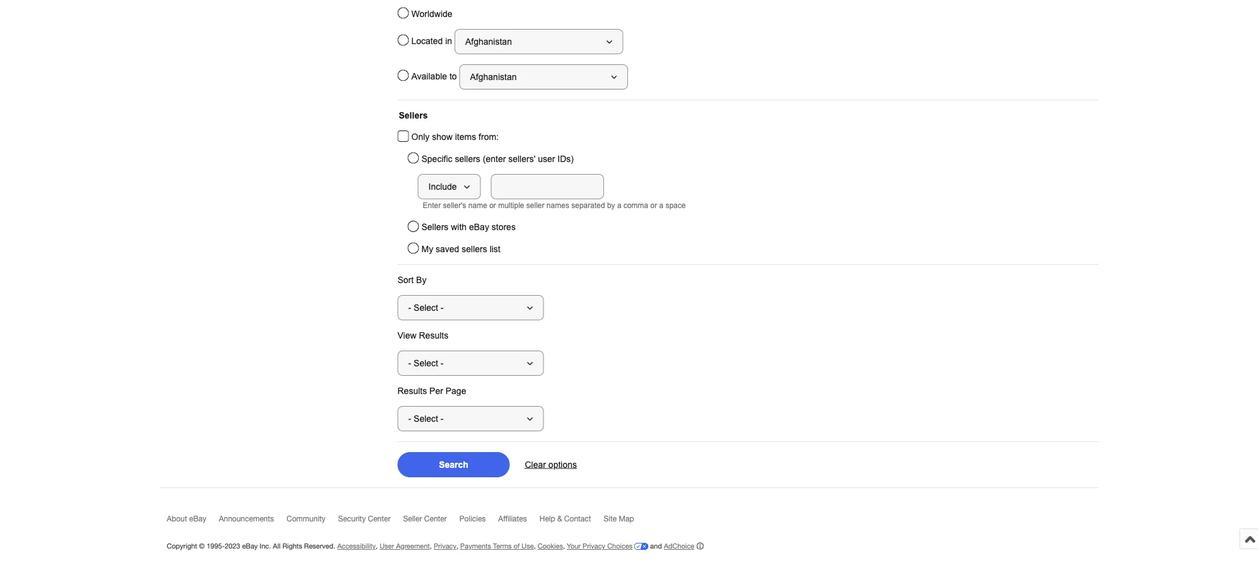 Task type: vqa. For each thing, say whether or not it's contained in the screenshot.
delivery
no



Task type: describe. For each thing, give the bounding box(es) containing it.
help & contact link
[[540, 515, 604, 529]]

affiliates link
[[499, 515, 540, 529]]

all
[[273, 543, 281, 551]]

list
[[490, 244, 501, 254]]

and adchoice
[[649, 543, 695, 551]]

payments
[[461, 543, 491, 551]]

only show items from:
[[412, 132, 499, 142]]

user
[[380, 543, 394, 551]]

policies
[[460, 515, 486, 524]]

about ebay
[[167, 515, 206, 524]]

about
[[167, 515, 187, 524]]

accessibility link
[[337, 543, 376, 551]]

use
[[522, 543, 534, 551]]

about ebay link
[[167, 515, 219, 529]]

stores
[[492, 223, 516, 232]]

multiple
[[499, 202, 525, 210]]

sort
[[398, 275, 414, 285]]

terms
[[493, 543, 512, 551]]

clear options link
[[525, 460, 577, 470]]

from:
[[479, 132, 499, 142]]

copyright
[[167, 543, 197, 551]]

sellers for sellers with ebay stores
[[422, 223, 449, 232]]

©
[[199, 543, 205, 551]]

copyright © 1995-2023 ebay inc. all rights reserved. accessibility , user agreement , privacy , payments terms of use , cookies , your privacy choices
[[167, 543, 633, 551]]

agreement
[[396, 543, 430, 551]]

0 horizontal spatial ebay
[[189, 515, 206, 524]]

2 a from the left
[[660, 202, 664, 210]]

5 , from the left
[[563, 543, 565, 551]]

1 vertical spatial results
[[398, 386, 427, 396]]

4 , from the left
[[534, 543, 536, 551]]

help
[[540, 515, 556, 524]]

seller
[[403, 515, 422, 524]]

sellers with ebay stores
[[422, 223, 516, 232]]

by
[[416, 275, 427, 285]]

0 vertical spatial sellers
[[455, 154, 481, 164]]

1 vertical spatial sellers
[[462, 244, 488, 254]]

user agreement link
[[380, 543, 430, 551]]

enter
[[423, 202, 441, 210]]

located in
[[412, 36, 455, 46]]

ids)
[[558, 154, 574, 164]]

enter seller's name or multiple seller names separated by a comma or a space
[[423, 202, 686, 210]]

1 a from the left
[[618, 202, 622, 210]]

sort by
[[398, 275, 427, 285]]

contact
[[565, 515, 591, 524]]

search button
[[398, 453, 510, 478]]

in
[[446, 36, 452, 46]]

community link
[[287, 515, 338, 529]]

only
[[412, 132, 430, 142]]

announcements
[[219, 515, 274, 524]]

center for seller center
[[424, 515, 447, 524]]

cookies link
[[538, 543, 563, 551]]

rights
[[283, 543, 302, 551]]

and
[[651, 543, 662, 551]]

security center link
[[338, 515, 403, 529]]

separated
[[572, 202, 605, 210]]

cookies
[[538, 543, 563, 551]]

3 , from the left
[[457, 543, 459, 551]]

sellers'
[[509, 154, 536, 164]]

user
[[538, 154, 555, 164]]

available
[[412, 72, 447, 81]]

site
[[604, 515, 617, 524]]

results per page
[[398, 386, 467, 396]]

comma
[[624, 202, 649, 210]]

of
[[514, 543, 520, 551]]



Task type: locate. For each thing, give the bounding box(es) containing it.
2 horizontal spatial ebay
[[469, 223, 490, 232]]

your privacy choices link
[[567, 543, 649, 551]]

community
[[287, 515, 326, 524]]

center
[[368, 515, 391, 524], [424, 515, 447, 524]]

available to
[[412, 72, 460, 81]]

2023
[[225, 543, 240, 551]]

announcements link
[[219, 515, 287, 529]]

reserved.
[[304, 543, 336, 551]]

ebay right about
[[189, 515, 206, 524]]

0 horizontal spatial a
[[618, 202, 622, 210]]

your
[[567, 543, 581, 551]]

1 horizontal spatial ebay
[[242, 543, 258, 551]]

privacy link
[[434, 543, 457, 551]]

1995-
[[207, 543, 225, 551]]

, left cookies
[[534, 543, 536, 551]]

0 horizontal spatial center
[[368, 515, 391, 524]]

or
[[490, 202, 496, 210], [651, 202, 658, 210]]

1 horizontal spatial a
[[660, 202, 664, 210]]

ebay right with
[[469, 223, 490, 232]]

payments terms of use link
[[461, 543, 534, 551]]

adchoice link
[[664, 543, 704, 551]]

ebay left inc.
[[242, 543, 258, 551]]

located
[[412, 36, 443, 46]]

sellers left list
[[462, 244, 488, 254]]

items
[[455, 132, 476, 142]]

1 privacy from the left
[[434, 543, 457, 551]]

my saved sellers list
[[422, 244, 501, 254]]

my
[[422, 244, 434, 254]]

seller
[[527, 202, 545, 210]]

saved
[[436, 244, 460, 254]]

worldwide
[[412, 9, 453, 19]]

center for security center
[[368, 515, 391, 524]]

specific sellers (enter sellers' user ids)
[[422, 154, 574, 164]]

policies link
[[460, 515, 499, 529]]

a
[[618, 202, 622, 210], [660, 202, 664, 210]]

1 vertical spatial sellers
[[422, 223, 449, 232]]

2 vertical spatial ebay
[[242, 543, 258, 551]]

privacy right your
[[583, 543, 606, 551]]

accessibility
[[337, 543, 376, 551]]

2 , from the left
[[430, 543, 432, 551]]

security center
[[338, 515, 391, 524]]

map
[[619, 515, 634, 524]]

clear
[[525, 460, 546, 470]]

seller's
[[443, 202, 467, 210]]

sellers
[[455, 154, 481, 164], [462, 244, 488, 254]]

0 vertical spatial sellers
[[399, 111, 428, 121]]

help & contact
[[540, 515, 591, 524]]

by
[[608, 202, 616, 210]]

results left per
[[398, 386, 427, 396]]

center right 'security'
[[368, 515, 391, 524]]

, left user
[[376, 543, 378, 551]]

privacy down seller center link at the bottom of the page
[[434, 543, 457, 551]]

sellers down enter
[[422, 223, 449, 232]]

seller center
[[403, 515, 447, 524]]

site map
[[604, 515, 634, 524]]

seller center link
[[403, 515, 460, 529]]

show
[[432, 132, 453, 142]]

ebay
[[469, 223, 490, 232], [189, 515, 206, 524], [242, 543, 258, 551]]

sellers for sellers
[[399, 111, 428, 121]]

security
[[338, 515, 366, 524]]

per
[[430, 386, 443, 396]]

inc.
[[260, 543, 271, 551]]

specific
[[422, 154, 453, 164]]

sellers up only
[[399, 111, 428, 121]]

center right the seller
[[424, 515, 447, 524]]

1 horizontal spatial center
[[424, 515, 447, 524]]

1 or from the left
[[490, 202, 496, 210]]

1 vertical spatial ebay
[[189, 515, 206, 524]]

0 vertical spatial ebay
[[469, 223, 490, 232]]

2 center from the left
[[424, 515, 447, 524]]

results
[[419, 331, 449, 341], [398, 386, 427, 396]]

2 or from the left
[[651, 202, 658, 210]]

names
[[547, 202, 570, 210]]

adchoice
[[664, 543, 695, 551]]

1 horizontal spatial privacy
[[583, 543, 606, 551]]

1 horizontal spatial or
[[651, 202, 658, 210]]

results right 'view'
[[419, 331, 449, 341]]

name
[[469, 202, 488, 210]]

0 horizontal spatial privacy
[[434, 543, 457, 551]]

a left space
[[660, 202, 664, 210]]

privacy
[[434, 543, 457, 551], [583, 543, 606, 551]]

space
[[666, 202, 686, 210]]

2 privacy from the left
[[583, 543, 606, 551]]

view results
[[398, 331, 449, 341]]

or right name
[[490, 202, 496, 210]]

affiliates
[[499, 515, 527, 524]]

Seller ID text field
[[491, 174, 604, 200]]

page
[[446, 386, 467, 396]]

, left the privacy link
[[430, 543, 432, 551]]

with
[[451, 223, 467, 232]]

view
[[398, 331, 417, 341]]

(enter
[[483, 154, 506, 164]]

to
[[450, 72, 457, 81]]

,
[[376, 543, 378, 551], [430, 543, 432, 551], [457, 543, 459, 551], [534, 543, 536, 551], [563, 543, 565, 551]]

1 , from the left
[[376, 543, 378, 551]]

search
[[439, 460, 469, 470]]

choices
[[608, 543, 633, 551]]

0 horizontal spatial or
[[490, 202, 496, 210]]

0 vertical spatial results
[[419, 331, 449, 341]]

, left your
[[563, 543, 565, 551]]

or right comma
[[651, 202, 658, 210]]

sellers down items
[[455, 154, 481, 164]]

site map link
[[604, 515, 647, 529]]

1 center from the left
[[368, 515, 391, 524]]

a right 'by'
[[618, 202, 622, 210]]

&
[[558, 515, 562, 524]]

clear options
[[525, 460, 577, 470]]

sellers
[[399, 111, 428, 121], [422, 223, 449, 232]]

options
[[549, 460, 577, 470]]

, left "payments"
[[457, 543, 459, 551]]



